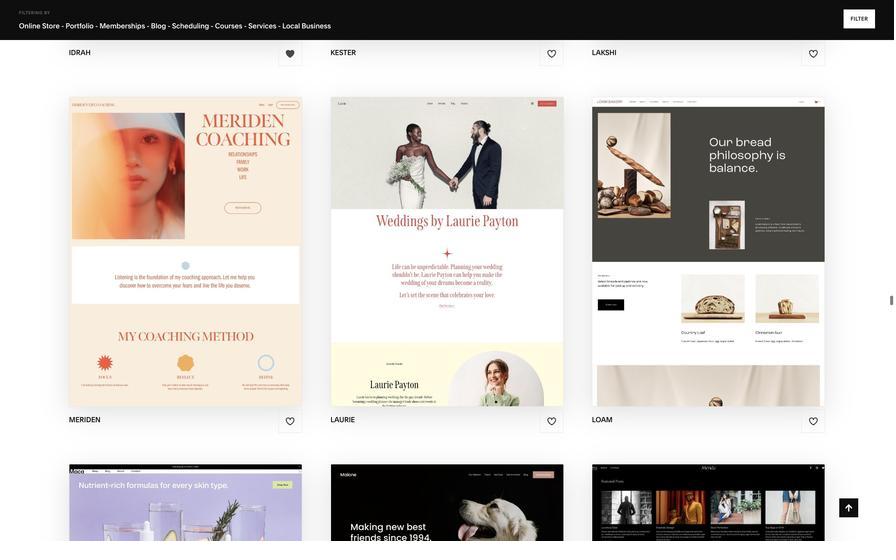 Task type: vqa. For each thing, say whether or not it's contained in the screenshot.
the Designed
no



Task type: describe. For each thing, give the bounding box(es) containing it.
with for laurie
[[429, 235, 451, 245]]

kester
[[331, 48, 356, 57]]

loam inside button
[[718, 235, 743, 245]]

filter
[[851, 16, 868, 22]]

by
[[44, 10, 50, 15]]

start with laurie
[[401, 235, 484, 245]]

2 vertical spatial meriden
[[69, 416, 101, 425]]

meriden image
[[69, 97, 302, 407]]

malone image
[[331, 465, 563, 542]]

preview laurie
[[412, 252, 482, 262]]

portfolio
[[66, 22, 94, 30]]

services
[[248, 22, 276, 30]]

preview for preview loam
[[676, 252, 714, 262]]

2 vertical spatial loam
[[592, 416, 613, 425]]

idrah image
[[69, 0, 302, 39]]

local
[[282, 22, 300, 30]]

scheduling
[[172, 22, 209, 30]]

blog
[[151, 22, 166, 30]]

preview for preview laurie
[[412, 252, 450, 262]]

start for start with loam
[[665, 235, 692, 245]]

preview meriden link
[[146, 245, 225, 269]]

add meriden to your favorites list image
[[285, 417, 295, 427]]

store
[[42, 22, 60, 30]]

add loam to your favorites list image
[[809, 417, 818, 427]]

6 - from the left
[[244, 22, 247, 30]]

start with loam
[[665, 235, 743, 245]]

courses
[[215, 22, 242, 30]]

4 - from the left
[[168, 22, 170, 30]]

start with meriden
[[135, 235, 227, 245]]

maca image
[[69, 465, 302, 542]]

business
[[302, 22, 331, 30]]

add kester to your favorites list image
[[547, 49, 557, 59]]

preview meriden
[[146, 252, 225, 262]]

start with laurie button
[[401, 229, 493, 252]]

1 vertical spatial laurie
[[452, 252, 482, 262]]

preview laurie link
[[412, 245, 482, 269]]

lakshi image
[[593, 0, 825, 39]]

online store - portfolio - memberships - blog - scheduling - courses - services - local business
[[19, 22, 331, 30]]

start for start with meriden
[[135, 235, 161, 245]]



Task type: locate. For each thing, give the bounding box(es) containing it.
- left courses
[[211, 22, 213, 30]]

preview down start with laurie
[[412, 252, 450, 262]]

2 preview from the left
[[412, 252, 450, 262]]

7 - from the left
[[278, 22, 281, 30]]

meriden
[[187, 235, 227, 245], [186, 252, 225, 262], [69, 416, 101, 425]]

with inside start with laurie button
[[429, 235, 451, 245]]

start with loam button
[[665, 229, 752, 252]]

1 with from the left
[[163, 235, 185, 245]]

preview
[[146, 252, 184, 262], [412, 252, 450, 262], [676, 252, 714, 262]]

start inside button
[[401, 235, 427, 245]]

with
[[163, 235, 185, 245], [429, 235, 451, 245], [693, 235, 715, 245]]

with inside start with loam button
[[693, 235, 715, 245]]

preview for preview meriden
[[146, 252, 184, 262]]

1 vertical spatial loam
[[716, 252, 741, 262]]

with up preview laurie
[[429, 235, 451, 245]]

2 horizontal spatial start
[[665, 235, 692, 245]]

mérida image
[[593, 465, 825, 542]]

3 with from the left
[[693, 235, 715, 245]]

remove idrah from your favorites list image
[[285, 49, 295, 59]]

2 start from the left
[[401, 235, 427, 245]]

meriden inside 'button'
[[187, 235, 227, 245]]

start inside 'button'
[[135, 235, 161, 245]]

with for loam
[[693, 235, 715, 245]]

kester image
[[331, 0, 563, 39]]

0 horizontal spatial start
[[135, 235, 161, 245]]

add laurie to your favorites list image
[[547, 417, 557, 427]]

3 start from the left
[[665, 235, 692, 245]]

2 - from the left
[[95, 22, 98, 30]]

- right blog
[[168, 22, 170, 30]]

start up preview meriden on the top of page
[[135, 235, 161, 245]]

filtering by
[[19, 10, 50, 15]]

2 horizontal spatial with
[[693, 235, 715, 245]]

3 - from the left
[[147, 22, 149, 30]]

3 preview from the left
[[676, 252, 714, 262]]

- left local
[[278, 22, 281, 30]]

1 - from the left
[[61, 22, 64, 30]]

-
[[61, 22, 64, 30], [95, 22, 98, 30], [147, 22, 149, 30], [168, 22, 170, 30], [211, 22, 213, 30], [244, 22, 247, 30], [278, 22, 281, 30]]

start inside button
[[665, 235, 692, 245]]

0 vertical spatial loam
[[718, 235, 743, 245]]

1 horizontal spatial preview
[[412, 252, 450, 262]]

1 vertical spatial meriden
[[186, 252, 225, 262]]

laurie image
[[331, 97, 563, 407]]

add lakshi to your favorites list image
[[809, 49, 818, 59]]

0 horizontal spatial with
[[163, 235, 185, 245]]

- right portfolio
[[95, 22, 98, 30]]

preview inside preview laurie link
[[412, 252, 450, 262]]

0 vertical spatial laurie
[[453, 235, 484, 245]]

with up preview meriden on the top of page
[[163, 235, 185, 245]]

loam
[[718, 235, 743, 245], [716, 252, 741, 262], [592, 416, 613, 425]]

preview down start with meriden
[[146, 252, 184, 262]]

back to top image
[[844, 504, 854, 514]]

0 horizontal spatial preview
[[146, 252, 184, 262]]

with inside the start with meriden 'button'
[[163, 235, 185, 245]]

filtering
[[19, 10, 43, 15]]

start for start with laurie
[[401, 235, 427, 245]]

start up preview laurie
[[401, 235, 427, 245]]

1 horizontal spatial with
[[429, 235, 451, 245]]

1 horizontal spatial start
[[401, 235, 427, 245]]

- right courses
[[244, 22, 247, 30]]

start up preview loam
[[665, 235, 692, 245]]

with up preview loam
[[693, 235, 715, 245]]

2 horizontal spatial preview
[[676, 252, 714, 262]]

1 start from the left
[[135, 235, 161, 245]]

preview inside "preview meriden" link
[[146, 252, 184, 262]]

idrah
[[69, 48, 91, 57]]

laurie
[[453, 235, 484, 245], [452, 252, 482, 262], [331, 416, 355, 425]]

memberships
[[100, 22, 145, 30]]

5 - from the left
[[211, 22, 213, 30]]

- right store
[[61, 22, 64, 30]]

preview loam
[[676, 252, 741, 262]]

2 with from the left
[[429, 235, 451, 245]]

preview loam link
[[676, 245, 741, 269]]

start with meriden button
[[135, 229, 236, 252]]

2 vertical spatial laurie
[[331, 416, 355, 425]]

preview down start with loam on the top of the page
[[676, 252, 714, 262]]

with for meriden
[[163, 235, 185, 245]]

1 preview from the left
[[146, 252, 184, 262]]

start
[[135, 235, 161, 245], [401, 235, 427, 245], [665, 235, 692, 245]]

filter button
[[844, 9, 875, 28]]

lakshi
[[592, 48, 617, 57]]

0 vertical spatial meriden
[[187, 235, 227, 245]]

laurie inside button
[[453, 235, 484, 245]]

- left blog
[[147, 22, 149, 30]]

online
[[19, 22, 40, 30]]

loam image
[[593, 97, 825, 407]]



